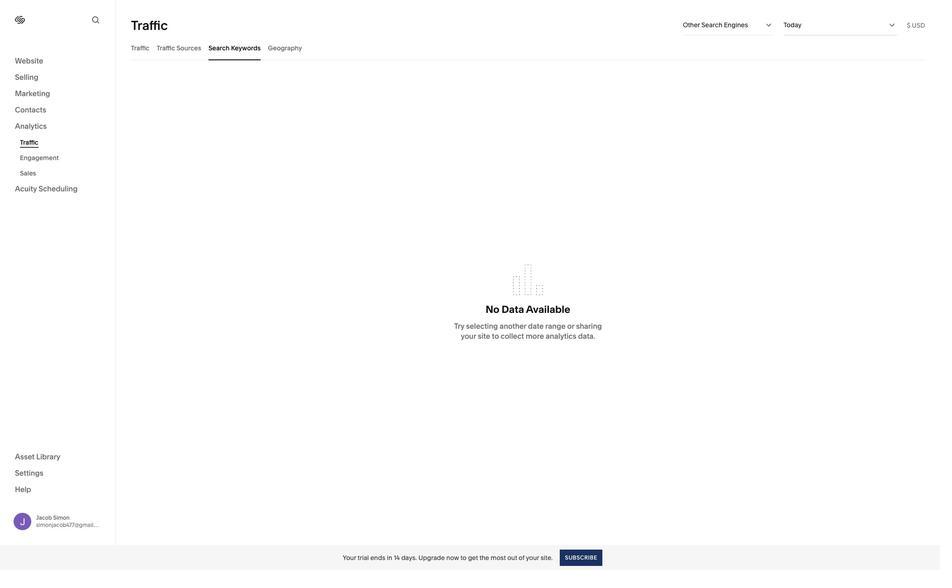 Task type: locate. For each thing, give the bounding box(es) containing it.
most
[[491, 554, 506, 562]]

settings link
[[15, 468, 101, 479]]

no data available
[[486, 303, 571, 316]]

to
[[492, 332, 499, 341], [461, 554, 467, 562]]

other search engines
[[683, 21, 749, 29]]

of
[[519, 554, 525, 562]]

out
[[508, 554, 518, 562]]

0 horizontal spatial search
[[209, 44, 230, 52]]

Other Search Engines field
[[683, 15, 774, 35]]

data
[[502, 303, 525, 316]]

settings
[[15, 468, 43, 477]]

other
[[683, 21, 700, 29]]

0 vertical spatial search
[[702, 21, 723, 29]]

search left the keywords
[[209, 44, 230, 52]]

ends
[[371, 554, 386, 562]]

selecting
[[466, 322, 498, 331]]

0 vertical spatial to
[[492, 332, 499, 341]]

keywords
[[231, 44, 261, 52]]

14
[[394, 554, 400, 562]]

1 horizontal spatial to
[[492, 332, 499, 341]]

try
[[454, 322, 465, 331]]

days.
[[402, 554, 417, 562]]

traffic
[[131, 17, 168, 33], [131, 44, 149, 52], [157, 44, 175, 52], [20, 138, 38, 147]]

website link
[[15, 56, 101, 67]]

the
[[480, 554, 490, 562]]

1 horizontal spatial your
[[526, 554, 540, 562]]

traffic sources
[[157, 44, 201, 52]]

your inside the try selecting another date range or sharing your site to collect more analytics data.
[[461, 332, 476, 341]]

your
[[461, 332, 476, 341], [526, 554, 540, 562]]

traffic button
[[131, 35, 149, 60]]

marketing
[[15, 89, 50, 98]]

1 vertical spatial to
[[461, 554, 467, 562]]

analytics link
[[15, 121, 101, 132]]

to right the site on the right bottom of the page
[[492, 332, 499, 341]]

traffic left sources
[[157, 44, 175, 52]]

analytics
[[546, 332, 577, 341]]

search inside button
[[209, 44, 230, 52]]

no
[[486, 303, 500, 316]]

search right other
[[702, 21, 723, 29]]

site.
[[541, 554, 553, 562]]

today button
[[784, 15, 898, 35]]

0 vertical spatial your
[[461, 332, 476, 341]]

more
[[526, 332, 544, 341]]

now
[[447, 554, 459, 562]]

asset library
[[15, 452, 60, 461]]

tab list
[[131, 35, 926, 60]]

to left get
[[461, 554, 467, 562]]

1 vertical spatial search
[[209, 44, 230, 52]]

in
[[387, 554, 393, 562]]

sales link
[[20, 166, 106, 181]]

library
[[36, 452, 60, 461]]

0 horizontal spatial to
[[461, 554, 467, 562]]

or
[[568, 322, 575, 331]]

1 horizontal spatial search
[[702, 21, 723, 29]]

date
[[529, 322, 544, 331]]

trial
[[358, 554, 369, 562]]

website
[[15, 56, 43, 65]]

traffic inside button
[[157, 44, 175, 52]]

today
[[784, 21, 802, 29]]

your down "try"
[[461, 332, 476, 341]]

upgrade
[[419, 554, 445, 562]]

search
[[702, 21, 723, 29], [209, 44, 230, 52]]

0 horizontal spatial your
[[461, 332, 476, 341]]

your right "of" on the bottom right
[[526, 554, 540, 562]]

jacob simon simonjacob477@gmail.com
[[36, 514, 106, 528]]



Task type: vqa. For each thing, say whether or not it's contained in the screenshot.
Traffic button
yes



Task type: describe. For each thing, give the bounding box(es) containing it.
asset library link
[[15, 452, 101, 462]]

contacts link
[[15, 105, 101, 116]]

$
[[908, 21, 911, 29]]

your
[[343, 554, 356, 562]]

help link
[[15, 484, 31, 494]]

traffic sources button
[[157, 35, 201, 60]]

tab list containing traffic
[[131, 35, 926, 60]]

$ usd
[[908, 21, 926, 29]]

simonjacob477@gmail.com
[[36, 522, 106, 528]]

geography button
[[268, 35, 302, 60]]

asset
[[15, 452, 35, 461]]

contacts
[[15, 105, 46, 114]]

acuity scheduling
[[15, 184, 78, 193]]

search inside field
[[702, 21, 723, 29]]

get
[[468, 554, 478, 562]]

jacob
[[36, 514, 52, 521]]

sources
[[177, 44, 201, 52]]

engagement link
[[20, 150, 106, 166]]

help
[[15, 485, 31, 494]]

try selecting another date range or sharing your site to collect more analytics data.
[[454, 322, 602, 341]]

analytics
[[15, 122, 47, 131]]

geography
[[268, 44, 302, 52]]

subscribe button
[[560, 550, 603, 566]]

traffic link
[[20, 135, 106, 150]]

subscribe
[[565, 554, 598, 561]]

traffic left traffic sources
[[131, 44, 149, 52]]

1 vertical spatial your
[[526, 554, 540, 562]]

usd
[[913, 21, 926, 29]]

range
[[546, 322, 566, 331]]

collect
[[501, 332, 524, 341]]

selling
[[15, 73, 38, 82]]

simon
[[53, 514, 70, 521]]

data.
[[579, 332, 596, 341]]

marketing link
[[15, 88, 101, 99]]

sharing
[[576, 322, 602, 331]]

acuity
[[15, 184, 37, 193]]

engines
[[724, 21, 749, 29]]

to inside the try selecting another date range or sharing your site to collect more analytics data.
[[492, 332, 499, 341]]

engagement
[[20, 154, 59, 162]]

site
[[478, 332, 491, 341]]

search keywords button
[[209, 35, 261, 60]]

your trial ends in 14 days. upgrade now to get the most out of your site.
[[343, 554, 553, 562]]

traffic down analytics
[[20, 138, 38, 147]]

sales
[[20, 169, 36, 177]]

scheduling
[[39, 184, 78, 193]]

search keywords
[[209, 44, 261, 52]]

acuity scheduling link
[[15, 184, 101, 195]]

selling link
[[15, 72, 101, 83]]

another
[[500, 322, 527, 331]]

traffic up traffic button at left top
[[131, 17, 168, 33]]

available
[[526, 303, 571, 316]]



